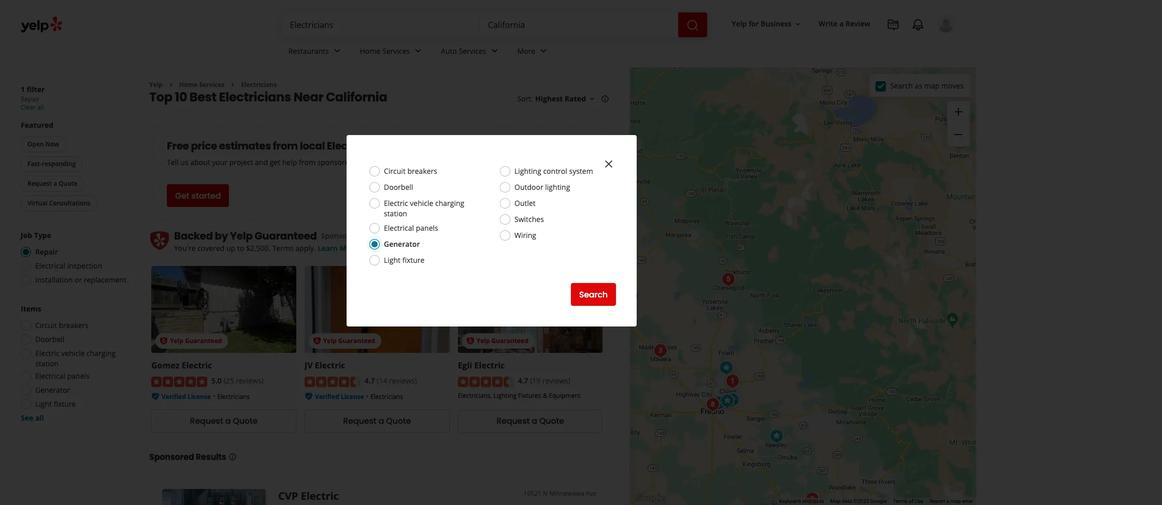 Task type: vqa. For each thing, say whether or not it's contained in the screenshot.
right?
no



Task type: describe. For each thing, give the bounding box(es) containing it.
clear
[[21, 103, 36, 112]]

yelp left 16 chevron right v2 icon
[[149, 80, 163, 89]]

lighting
[[545, 182, 570, 192]]

by
[[215, 229, 228, 244]]

ave
[[586, 489, 596, 498]]

10521
[[524, 489, 541, 498]]

all inside option group
[[35, 413, 44, 423]]

get
[[175, 190, 189, 202]]

4.7 for egli electric
[[518, 376, 528, 386]]

24 chevron down v2 image for more
[[537, 45, 550, 57]]

0 horizontal spatial circuit breakers
[[35, 321, 89, 331]]

and
[[255, 158, 268, 168]]

electric for jv electric
[[315, 360, 345, 372]]

see
[[21, 413, 33, 423]]

electric for egli electric
[[474, 360, 505, 372]]

16 info v2 image for backed by yelp guaranteed
[[360, 232, 369, 241]]

request for jv electric
[[343, 416, 376, 428]]

restaurants
[[288, 46, 329, 56]]

more inside business categories element
[[517, 46, 535, 56]]

close image
[[603, 158, 615, 170]]

electric for gomez electric
[[182, 360, 212, 372]]

breakers inside option group
[[59, 321, 89, 331]]

jv electric
[[305, 360, 345, 372]]

search image
[[686, 19, 699, 31]]

search as map moves
[[890, 81, 964, 90]]

gomez electric
[[151, 360, 212, 372]]

1 vertical spatial repair
[[35, 247, 58, 257]]

request a quote button for egli
[[458, 410, 603, 433]]

fast-responding
[[27, 160, 76, 168]]

5.0
[[211, 376, 222, 386]]

16 yelp guaranteed v2 image for gomez
[[160, 337, 168, 346]]

pie fuerza image
[[703, 395, 723, 415]]

sponsored for sponsored results
[[149, 452, 194, 464]]

help
[[282, 158, 297, 168]]

virtual
[[27, 199, 47, 208]]

installation
[[35, 275, 73, 285]]

yelp guaranteed
[[230, 229, 317, 244]]

request a quote button for gomez
[[151, 410, 296, 433]]

free price estimates from local electricians tell us about your project and get help from sponsored businesses.
[[167, 139, 394, 168]]

1 vertical spatial from
[[299, 158, 315, 168]]

results
[[196, 452, 226, 464]]

search button
[[571, 283, 616, 306]]

for
[[749, 19, 759, 29]]

control
[[543, 166, 567, 176]]

a for request a quote button corresponding to jv
[[378, 416, 384, 428]]

2 vertical spatial electrical
[[35, 371, 65, 381]]

cvp
[[278, 489, 298, 503]]

write
[[819, 19, 838, 29]]

minnewawa
[[549, 489, 584, 498]]

fixtures
[[518, 392, 541, 400]]

a for request a quote button underneath fast-responding button on the top left of page
[[53, 179, 57, 188]]

or
[[75, 275, 82, 285]]

reviews) for jv electric
[[389, 376, 417, 386]]

light fixture inside search dialog
[[384, 255, 425, 265]]

1 vertical spatial terms
[[893, 499, 907, 505]]

consultations
[[49, 199, 90, 208]]

best
[[190, 89, 217, 106]]

report a map error
[[930, 499, 973, 505]]

0 vertical spatial home services link
[[352, 37, 433, 67]]

verified license button for gomez electric
[[162, 392, 211, 401]]

request a quote button down fast-responding button on the top left of page
[[21, 176, 84, 192]]

1 vertical spatial circuit
[[35, 321, 57, 331]]

wiring
[[514, 231, 536, 240]]

keyboard
[[779, 499, 801, 505]]

lighting inside search dialog
[[514, 166, 541, 176]]

sort:
[[517, 94, 533, 104]]

pine mountian lake electric image
[[618, 132, 639, 153]]

16 chevron right v2 image
[[167, 81, 175, 89]]

16 chevron down v2 image
[[794, 20, 802, 28]]

map
[[830, 499, 841, 505]]

backed
[[174, 229, 213, 244]]

10521 n minnewawa ave
[[524, 489, 596, 498]]

cvp electric link
[[278, 489, 339, 503]]

charging inside option group
[[87, 349, 116, 359]]

review
[[846, 19, 870, 29]]

california
[[326, 89, 387, 106]]

1 vertical spatial electric vehicle charging station
[[35, 349, 116, 369]]

terms of use
[[893, 499, 924, 505]]

sandhu technologies image
[[802, 489, 823, 506]]

electricians inside free price estimates from local electricians tell us about your project and get help from sponsored businesses.
[[327, 139, 386, 154]]

search for search as map moves
[[890, 81, 913, 90]]

restaurants link
[[280, 37, 352, 67]]

marks handyman service image
[[717, 391, 738, 412]]

use
[[915, 499, 924, 505]]

job type
[[21, 231, 51, 240]]

©2023
[[853, 499, 869, 505]]

installation or replacement
[[35, 275, 126, 285]]

1
[[21, 84, 25, 94]]

map for error
[[950, 499, 961, 505]]

fraser construction image
[[722, 371, 743, 392]]

reviews) for egli electric
[[542, 376, 570, 386]]

circuit inside search dialog
[[384, 166, 406, 176]]

fast-responding button
[[21, 156, 82, 172]]

projects image
[[887, 19, 899, 31]]

zoom in image
[[952, 106, 965, 118]]

electricians link
[[241, 80, 277, 89]]

generator inside option group
[[35, 385, 70, 395]]

0 horizontal spatial from
[[273, 139, 298, 154]]

breakers inside search dialog
[[407, 166, 437, 176]]

featured
[[21, 120, 53, 130]]

repair inside 1 filter repair clear all
[[21, 95, 39, 104]]

electric inside option group
[[35, 349, 59, 359]]

(14
[[377, 376, 387, 386]]

services for home services link to the top
[[382, 46, 410, 56]]

see all
[[21, 413, 44, 423]]

terms of use link
[[893, 499, 924, 505]]

auto services
[[441, 46, 486, 56]]

16 verified v2 image
[[151, 393, 160, 401]]

started
[[191, 190, 221, 202]]

cvp electric
[[278, 489, 339, 503]]

about
[[190, 158, 210, 168]]

electrical inspection
[[35, 261, 102, 271]]

0 horizontal spatial services
[[199, 80, 224, 89]]

request inside featured group
[[27, 179, 52, 188]]

16 info v2 image for top 10 best electricians near california
[[601, 95, 609, 103]]

free price estimates from local electricians image
[[493, 151, 545, 203]]

option group containing items
[[18, 304, 128, 424]]

verified license for jv electric
[[315, 393, 364, 401]]

yelp for business
[[732, 19, 792, 29]]

search for search
[[579, 289, 608, 301]]

electric inside search dialog
[[384, 198, 408, 208]]

request for gomez electric
[[190, 416, 223, 428]]

light inside search dialog
[[384, 255, 400, 265]]

&
[[543, 392, 547, 400]]

your
[[212, 158, 227, 168]]

option group containing job type
[[18, 231, 128, 289]]

sponsored for sponsored
[[321, 231, 358, 241]]

outdoor
[[514, 182, 543, 192]]

request a quote inside featured group
[[27, 179, 77, 188]]

a right report
[[946, 499, 949, 505]]

write a review
[[819, 19, 870, 29]]

yelp guaranteed link for jv electric
[[305, 267, 450, 354]]

a for write a review link on the top of page
[[839, 19, 844, 29]]

0 horizontal spatial home services link
[[179, 80, 224, 89]]

station inside search dialog
[[384, 209, 407, 219]]

fixture inside search dialog
[[402, 255, 425, 265]]

to
[[237, 244, 244, 254]]

0 vertical spatial terms
[[272, 244, 294, 254]]

learn more link
[[318, 244, 358, 254]]

clear all link
[[21, 103, 44, 112]]

jv electric link
[[305, 360, 345, 372]]

charging inside search dialog
[[435, 198, 464, 208]]

write a review link
[[814, 15, 875, 33]]

verified for jv
[[315, 393, 339, 401]]

guaranteed for jv electric
[[338, 337, 375, 346]]

10
[[175, 89, 187, 106]]

open now
[[27, 140, 59, 149]]

data
[[842, 499, 852, 505]]

electrical panels inside option group
[[35, 371, 89, 381]]

zoom out image
[[952, 129, 965, 141]]

0 horizontal spatial more
[[340, 244, 358, 254]]

request a quote for egli
[[496, 416, 564, 428]]



Task type: locate. For each thing, give the bounding box(es) containing it.
yelp for jv electric
[[323, 337, 337, 346]]

generator
[[384, 239, 420, 249], [35, 385, 70, 395]]

home services right 16 chevron right v2 icon
[[179, 80, 224, 89]]

error
[[962, 499, 973, 505]]

sponsored
[[317, 158, 353, 168]]

search
[[890, 81, 913, 90], [579, 289, 608, 301]]

0 vertical spatial more
[[517, 46, 535, 56]]

a down fixtures
[[532, 416, 537, 428]]

more link
[[509, 37, 558, 67]]

job
[[21, 231, 32, 240]]

verified license button right 16 verified v2 image
[[315, 392, 364, 401]]

charging
[[435, 198, 464, 208], [87, 349, 116, 359]]

0 vertical spatial home services
[[360, 46, 410, 56]]

verified license for gomez electric
[[162, 393, 211, 401]]

electric down items
[[35, 349, 59, 359]]

24 chevron down v2 image
[[331, 45, 343, 57], [488, 45, 501, 57], [537, 45, 550, 57]]

home services left 24 chevron down v2 icon at top left
[[360, 46, 410, 56]]

24 chevron down v2 image for auto services
[[488, 45, 501, 57]]

2 horizontal spatial reviews)
[[542, 376, 570, 386]]

1 vertical spatial panels
[[67, 371, 89, 381]]

from down the local
[[299, 158, 315, 168]]

16 yelp guaranteed v2 image for jv
[[313, 337, 321, 346]]

terms left of
[[893, 499, 907, 505]]

keyboard shortcuts
[[779, 499, 824, 505]]

yelp inside "button"
[[732, 19, 747, 29]]

vehicle inside search dialog
[[410, 198, 433, 208]]

station
[[384, 209, 407, 219], [35, 359, 59, 369]]

request a quote button for jv
[[305, 410, 450, 433]]

circuit breakers inside search dialog
[[384, 166, 437, 176]]

free
[[167, 139, 189, 154]]

yelp guaranteed for jv electric
[[323, 337, 375, 346]]

0 vertical spatial electrical panels
[[384, 223, 438, 233]]

4.7
[[365, 376, 375, 386], [518, 376, 528, 386]]

apply.
[[295, 244, 316, 254]]

0 horizontal spatial home
[[179, 80, 198, 89]]

auto
[[441, 46, 457, 56]]

0 horizontal spatial yelp guaranteed
[[170, 337, 222, 346]]

1 4.7 star rating image from the left
[[305, 377, 360, 387]]

24 chevron down v2 image inside 'auto services' link
[[488, 45, 501, 57]]

1 vertical spatial vehicle
[[61, 349, 85, 359]]

map
[[924, 81, 939, 90], [950, 499, 961, 505]]

electric right cvp
[[301, 489, 339, 503]]

request a quote button down fixtures
[[458, 410, 603, 433]]

0 vertical spatial home
[[360, 46, 380, 56]]

services left 24 chevron down v2 icon at top left
[[382, 46, 410, 56]]

estimates
[[219, 139, 271, 154]]

guaranteed up egli electric on the left bottom of the page
[[491, 337, 528, 346]]

0 horizontal spatial verified license button
[[162, 392, 211, 401]]

reviews)
[[236, 376, 264, 386], [389, 376, 417, 386], [542, 376, 570, 386]]

1 verified from the left
[[162, 393, 186, 401]]

yelp left for
[[732, 19, 747, 29]]

cro handyman service welding & brazing image
[[708, 393, 729, 414]]

us
[[180, 158, 188, 168]]

user actions element
[[724, 13, 970, 77]]

4.7 star rating image for egli electric
[[458, 377, 514, 387]]

quote
[[59, 179, 77, 188], [233, 416, 258, 428], [386, 416, 411, 428], [539, 416, 564, 428]]

guaranteed up gomez electric link
[[185, 337, 222, 346]]

all inside 1 filter repair clear all
[[37, 103, 44, 112]]

egli electric
[[458, 360, 505, 372]]

breakers down or
[[59, 321, 89, 331]]

yelp up gomez electric
[[170, 337, 183, 346]]

doorbell down the businesses.
[[384, 182, 413, 192]]

business categories element
[[280, 37, 955, 67]]

from up "help"
[[273, 139, 298, 154]]

16 chevron right v2 image
[[229, 81, 237, 89]]

16 yelp guaranteed v2 image up "jv electric" link
[[313, 337, 321, 346]]

google image
[[633, 492, 667, 506]]

yelp guaranteed link for egli electric
[[458, 267, 603, 354]]

0 horizontal spatial 16 yelp guaranteed v2 image
[[160, 337, 168, 346]]

local
[[300, 139, 325, 154]]

you're
[[174, 244, 196, 254]]

0 horizontal spatial terms
[[272, 244, 294, 254]]

0 vertical spatial generator
[[384, 239, 420, 249]]

0 vertical spatial all
[[37, 103, 44, 112]]

gomez electric link
[[151, 360, 212, 372]]

a for request a quote button corresponding to egli
[[532, 416, 537, 428]]

0 vertical spatial sponsored
[[321, 231, 358, 241]]

request a quote button down (14
[[305, 410, 450, 433]]

1 horizontal spatial search
[[890, 81, 913, 90]]

electric up '5 star rating' image
[[182, 360, 212, 372]]

yelp guaranteed right 16 yelp guaranteed v2 image
[[476, 337, 528, 346]]

1 vertical spatial fixture
[[54, 399, 76, 409]]

cvp electric image
[[716, 358, 737, 378]]

1 yelp guaranteed link from the left
[[151, 267, 296, 354]]

electricians
[[241, 80, 277, 89], [219, 89, 291, 106], [327, 139, 386, 154], [217, 393, 250, 401], [370, 393, 403, 401]]

electricians up estimates
[[219, 89, 291, 106]]

16 verified v2 image
[[305, 393, 313, 401]]

station inside option group
[[35, 359, 59, 369]]

1 horizontal spatial doorbell
[[384, 182, 413, 192]]

(19
[[530, 376, 541, 386]]

24 chevron down v2 image for restaurants
[[331, 45, 343, 57]]

lighting
[[514, 166, 541, 176], [493, 392, 517, 400]]

outdoor lighting
[[514, 182, 570, 192]]

1 vertical spatial electrical
[[35, 261, 65, 271]]

a for gomez request a quote button
[[225, 416, 231, 428]]

3 24 chevron down v2 image from the left
[[537, 45, 550, 57]]

3 yelp guaranteed from the left
[[476, 337, 528, 346]]

a inside group
[[53, 179, 57, 188]]

map left error
[[950, 499, 961, 505]]

1 vertical spatial lighting
[[493, 392, 517, 400]]

0 horizontal spatial vehicle
[[61, 349, 85, 359]]

egli electric link
[[458, 360, 505, 372]]

gomez
[[151, 360, 179, 372]]

0 vertical spatial map
[[924, 81, 939, 90]]

1 horizontal spatial yelp guaranteed
[[323, 337, 375, 346]]

verified license button for jv electric
[[315, 392, 364, 401]]

16 info v2 image
[[601, 95, 609, 103], [360, 232, 369, 241]]

generator inside search dialog
[[384, 239, 420, 249]]

2 guaranteed from the left
[[338, 337, 375, 346]]

services left 16 chevron right v2 image
[[199, 80, 224, 89]]

yelp for gomez electric
[[170, 337, 183, 346]]

as
[[915, 81, 922, 90]]

0 horizontal spatial light
[[35, 399, 52, 409]]

replacement
[[84, 275, 126, 285]]

license down jv electric
[[341, 393, 364, 401]]

5 star rating image
[[151, 377, 207, 387]]

quote up 16 info v2 icon
[[233, 416, 258, 428]]

1 vertical spatial home
[[179, 80, 198, 89]]

breakers right the businesses.
[[407, 166, 437, 176]]

egli electric image
[[766, 426, 787, 447]]

yelp guaranteed for egli electric
[[476, 337, 528, 346]]

yelp for egli electric
[[476, 337, 490, 346]]

now
[[45, 140, 59, 149]]

jv
[[305, 360, 313, 372]]

of
[[909, 499, 913, 505]]

0 horizontal spatial reviews)
[[236, 376, 264, 386]]

4.7 star rating image for jv electric
[[305, 377, 360, 387]]

1 horizontal spatial fixture
[[402, 255, 425, 265]]

more right learn
[[340, 244, 358, 254]]

business
[[761, 19, 792, 29]]

0 horizontal spatial panels
[[67, 371, 89, 381]]

2 yelp guaranteed from the left
[[323, 337, 375, 346]]

services
[[382, 46, 410, 56], [459, 46, 486, 56], [199, 80, 224, 89]]

repair down type
[[35, 247, 58, 257]]

0 vertical spatial panels
[[416, 223, 438, 233]]

0 horizontal spatial station
[[35, 359, 59, 369]]

campanella electric image
[[718, 269, 739, 290]]

project
[[229, 158, 253, 168]]

3 guaranteed from the left
[[491, 337, 528, 346]]

switches
[[514, 214, 544, 224]]

1 vertical spatial search
[[579, 289, 608, 301]]

1 horizontal spatial electric vehicle charging station
[[384, 198, 464, 219]]

request a quote down fixtures
[[496, 416, 564, 428]]

0 vertical spatial station
[[384, 209, 407, 219]]

near
[[293, 89, 323, 106]]

1 horizontal spatial services
[[382, 46, 410, 56]]

1 horizontal spatial station
[[384, 209, 407, 219]]

request a quote up 16 info v2 icon
[[190, 416, 258, 428]]

quote for jv
[[386, 416, 411, 428]]

vehicle inside option group
[[61, 349, 85, 359]]

doorbell down items
[[35, 335, 64, 345]]

see all button
[[21, 413, 44, 423]]

reviews) up equipment
[[542, 376, 570, 386]]

verified license button
[[162, 392, 211, 401], [315, 392, 364, 401]]

16 yelp guaranteed v2 image up gomez
[[160, 337, 168, 346]]

2 option group from the top
[[18, 304, 128, 424]]

4.7 left (19 in the bottom of the page
[[518, 376, 528, 386]]

fast-
[[27, 160, 42, 168]]

repair down filter
[[21, 95, 39, 104]]

1 horizontal spatial guaranteed
[[338, 337, 375, 346]]

gomez electric image
[[650, 341, 671, 361], [650, 341, 671, 361]]

option group
[[18, 231, 128, 289], [18, 304, 128, 424]]

request down 4.7 (14 reviews)
[[343, 416, 376, 428]]

request down electricians, lighting fixtures & equipment
[[496, 416, 530, 428]]

lighting up outdoor
[[514, 166, 541, 176]]

verified license button down '5 star rating' image
[[162, 392, 211, 401]]

verified license right 16 verified v2 image
[[315, 393, 364, 401]]

1 verified license from the left
[[162, 393, 211, 401]]

1 horizontal spatial map
[[950, 499, 961, 505]]

lighting control system
[[514, 166, 593, 176]]

1 horizontal spatial 4.7
[[518, 376, 528, 386]]

request a quote button up 16 info v2 icon
[[151, 410, 296, 433]]

system
[[569, 166, 593, 176]]

lighting left fixtures
[[493, 392, 517, 400]]

request a quote down fast-responding button on the top left of page
[[27, 179, 77, 188]]

1 horizontal spatial 4.7 star rating image
[[458, 377, 514, 387]]

0 vertical spatial fixture
[[402, 255, 425, 265]]

16 info v2 image
[[228, 453, 237, 461]]

electricians right 16 chevron right v2 image
[[241, 80, 277, 89]]

yelp up "jv electric" link
[[323, 337, 337, 346]]

request for egli electric
[[496, 416, 530, 428]]

fixture inside option group
[[54, 399, 76, 409]]

1 horizontal spatial more
[[517, 46, 535, 56]]

0 horizontal spatial fixture
[[54, 399, 76, 409]]

0 vertical spatial from
[[273, 139, 298, 154]]

1 horizontal spatial verified
[[315, 393, 339, 401]]

2 verified license from the left
[[315, 393, 364, 401]]

filter
[[27, 84, 45, 94]]

0 horizontal spatial map
[[924, 81, 939, 90]]

1 vertical spatial doorbell
[[35, 335, 64, 345]]

top
[[149, 89, 172, 106]]

map for moves
[[924, 81, 939, 90]]

electric right egli
[[474, 360, 505, 372]]

1 horizontal spatial circuit breakers
[[384, 166, 437, 176]]

1 vertical spatial circuit breakers
[[35, 321, 89, 331]]

1 vertical spatial sponsored
[[149, 452, 194, 464]]

yelp guaranteed up gomez electric link
[[170, 337, 222, 346]]

yelp guaranteed link for gomez electric
[[151, 267, 296, 354]]

report a map error link
[[930, 499, 973, 505]]

quote down &
[[539, 416, 564, 428]]

4.7 left (14
[[365, 376, 375, 386]]

electric for cvp electric
[[301, 489, 339, 503]]

2 horizontal spatial services
[[459, 46, 486, 56]]

1 option group from the top
[[18, 231, 128, 289]]

keyboard shortcuts button
[[779, 498, 824, 506]]

0 vertical spatial 16 info v2 image
[[601, 95, 609, 103]]

4.7 star rating image down egli electric link at bottom left
[[458, 377, 514, 387]]

quote inside featured group
[[59, 179, 77, 188]]

2 yelp guaranteed link from the left
[[305, 267, 450, 354]]

sponsored
[[321, 231, 358, 241], [149, 452, 194, 464]]

services right auto
[[459, 46, 486, 56]]

1 horizontal spatial terms
[[893, 499, 907, 505]]

quote for egli
[[539, 416, 564, 428]]

home left 24 chevron down v2 icon at top left
[[360, 46, 380, 56]]

0 vertical spatial electrical
[[384, 223, 414, 233]]

search dialog
[[0, 0, 1162, 506]]

light inside option group
[[35, 399, 52, 409]]

verified license down '5 star rating' image
[[162, 393, 211, 401]]

license for gomez electric
[[188, 393, 211, 401]]

search inside button
[[579, 289, 608, 301]]

0 horizontal spatial electric vehicle charging station
[[35, 349, 116, 369]]

1 vertical spatial all
[[35, 413, 44, 423]]

open
[[27, 140, 44, 149]]

panels inside search dialog
[[416, 223, 438, 233]]

1 horizontal spatial charging
[[435, 198, 464, 208]]

get
[[270, 158, 280, 168]]

request a quote for jv
[[343, 416, 411, 428]]

panels
[[416, 223, 438, 233], [67, 371, 89, 381]]

featured group
[[19, 120, 128, 213]]

license for jv electric
[[341, 393, 364, 401]]

a right write
[[839, 19, 844, 29]]

more
[[517, 46, 535, 56], [340, 244, 358, 254]]

2 reviews) from the left
[[389, 376, 417, 386]]

0 horizontal spatial sponsored
[[149, 452, 194, 464]]

learn
[[318, 244, 338, 254]]

4.7 (19 reviews)
[[518, 376, 570, 386]]

verified down '5 star rating' image
[[162, 393, 186, 401]]

services for 'auto services' link
[[459, 46, 486, 56]]

home
[[360, 46, 380, 56], [179, 80, 198, 89]]

request up virtual
[[27, 179, 52, 188]]

0 horizontal spatial circuit
[[35, 321, 57, 331]]

1 horizontal spatial reviews)
[[389, 376, 417, 386]]

1 guaranteed from the left
[[185, 337, 222, 346]]

1 horizontal spatial panels
[[416, 223, 438, 233]]

4.7 star rating image
[[305, 377, 360, 387], [458, 377, 514, 387]]

doorbell
[[384, 182, 413, 192], [35, 335, 64, 345]]

1 horizontal spatial light fixture
[[384, 255, 425, 265]]

tell
[[167, 158, 179, 168]]

verified right 16 verified v2 image
[[315, 393, 339, 401]]

1 vertical spatial electrical panels
[[35, 371, 89, 381]]

4.7 star rating image down "jv electric" link
[[305, 377, 360, 387]]

0 horizontal spatial electrical panels
[[35, 371, 89, 381]]

0 horizontal spatial light fixture
[[35, 399, 76, 409]]

1 license from the left
[[188, 393, 211, 401]]

0 horizontal spatial guaranteed
[[185, 337, 222, 346]]

notifications image
[[912, 19, 924, 31]]

yelp guaranteed up "jv electric" link
[[323, 337, 375, 346]]

electrical
[[384, 223, 414, 233], [35, 261, 65, 271], [35, 371, 65, 381]]

1 vertical spatial light
[[35, 399, 52, 409]]

0 horizontal spatial license
[[188, 393, 211, 401]]

request a quote down (14
[[343, 416, 411, 428]]

sponsored up learn more link
[[321, 231, 358, 241]]

electric vehicle charging station inside search dialog
[[384, 198, 464, 219]]

n
[[543, 489, 548, 498]]

electricians up the businesses.
[[327, 139, 386, 154]]

light fixture
[[384, 255, 425, 265], [35, 399, 76, 409]]

ocho 5 builders image
[[722, 373, 743, 393]]

0 vertical spatial light fixture
[[384, 255, 425, 265]]

doorbell inside search dialog
[[384, 182, 413, 192]]

you're covered up to $2,500. terms apply. learn more
[[174, 244, 358, 254]]

yelp right 16 yelp guaranteed v2 image
[[476, 337, 490, 346]]

guaranteed up "jv electric" link
[[338, 337, 375, 346]]

1 horizontal spatial 16 yelp guaranteed v2 image
[[313, 337, 321, 346]]

2 16 yelp guaranteed v2 image from the left
[[313, 337, 321, 346]]

all
[[37, 103, 44, 112], [35, 413, 44, 423]]

3 yelp guaranteed link from the left
[[458, 267, 603, 354]]

all right see
[[35, 413, 44, 423]]

all right clear
[[37, 103, 44, 112]]

guaranteed for gomez electric
[[185, 337, 222, 346]]

0 vertical spatial repair
[[21, 95, 39, 104]]

request a quote for gomez
[[190, 416, 258, 428]]

0 vertical spatial circuit
[[384, 166, 406, 176]]

1 16 yelp guaranteed v2 image from the left
[[160, 337, 168, 346]]

2 license from the left
[[341, 393, 364, 401]]

1 24 chevron down v2 image from the left
[[331, 45, 343, 57]]

more up sort:
[[517, 46, 535, 56]]

jv electric image
[[722, 390, 743, 411]]

1 horizontal spatial home
[[360, 46, 380, 56]]

group
[[947, 101, 970, 147]]

1 horizontal spatial breakers
[[407, 166, 437, 176]]

outlet
[[514, 198, 536, 208]]

yelp
[[732, 19, 747, 29], [149, 80, 163, 89], [170, 337, 183, 346], [323, 337, 337, 346], [476, 337, 490, 346]]

24 chevron down v2 image inside the more link
[[537, 45, 550, 57]]

24 chevron down v2 image inside "restaurants" link
[[331, 45, 343, 57]]

1 horizontal spatial circuit
[[384, 166, 406, 176]]

4.7 for jv electric
[[365, 376, 375, 386]]

1 vertical spatial home services link
[[179, 80, 224, 89]]

map right as
[[924, 81, 939, 90]]

0 horizontal spatial generator
[[35, 385, 70, 395]]

1 filter repair clear all
[[21, 84, 45, 112]]

2 4.7 from the left
[[518, 376, 528, 386]]

electrical inside search dialog
[[384, 223, 414, 233]]

1 horizontal spatial generator
[[384, 239, 420, 249]]

panels inside option group
[[67, 371, 89, 381]]

1 vertical spatial option group
[[18, 304, 128, 424]]

yelp link
[[149, 80, 163, 89]]

1 vertical spatial station
[[35, 359, 59, 369]]

a down fast-responding button on the top left of page
[[53, 179, 57, 188]]

quote up consultations
[[59, 179, 77, 188]]

24 chevron down v2 image
[[412, 45, 424, 57]]

16 yelp guaranteed v2 image
[[466, 337, 474, 346]]

report
[[930, 499, 945, 505]]

guaranteed for egli electric
[[491, 337, 528, 346]]

type
[[34, 231, 51, 240]]

reviews) right (14
[[389, 376, 417, 386]]

1 horizontal spatial vehicle
[[410, 198, 433, 208]]

2 24 chevron down v2 image from the left
[[488, 45, 501, 57]]

electric right jv
[[315, 360, 345, 372]]

a down (14
[[378, 416, 384, 428]]

1 horizontal spatial home services
[[360, 46, 410, 56]]

quote for gomez
[[233, 416, 258, 428]]

reviews) for gomez electric
[[236, 376, 264, 386]]

0 horizontal spatial home services
[[179, 80, 224, 89]]

verified for gomez
[[162, 393, 186, 401]]

yelp guaranteed
[[170, 337, 222, 346], [323, 337, 375, 346], [476, 337, 528, 346]]

responding
[[42, 160, 76, 168]]

reviews) right (25
[[236, 376, 264, 386]]

2 4.7 star rating image from the left
[[458, 377, 514, 387]]

request up results
[[190, 416, 223, 428]]

license down '5 star rating' image
[[188, 393, 211, 401]]

circuit
[[384, 166, 406, 176], [35, 321, 57, 331]]

electricians down '5.0 (25 reviews)' on the left of the page
[[217, 393, 250, 401]]

1 horizontal spatial light
[[384, 255, 400, 265]]

0 horizontal spatial 16 info v2 image
[[360, 232, 369, 241]]

virtual consultations button
[[21, 196, 97, 211]]

None search field
[[282, 12, 709, 37]]

1 horizontal spatial verified license button
[[315, 392, 364, 401]]

home inside business categories element
[[360, 46, 380, 56]]

light fixture inside option group
[[35, 399, 76, 409]]

0 vertical spatial vehicle
[[410, 198, 433, 208]]

electric down the businesses.
[[384, 198, 408, 208]]

1 verified license button from the left
[[162, 392, 211, 401]]

a up 16 info v2 icon
[[225, 416, 231, 428]]

0 horizontal spatial charging
[[87, 349, 116, 359]]

2 horizontal spatial 24 chevron down v2 image
[[537, 45, 550, 57]]

1 yelp guaranteed from the left
[[170, 337, 222, 346]]

electricians down 4.7 (14 reviews)
[[370, 393, 403, 401]]

yelp guaranteed for gomez electric
[[170, 337, 222, 346]]

16 yelp guaranteed v2 image
[[160, 337, 168, 346], [313, 337, 321, 346]]

2 verified license button from the left
[[315, 392, 364, 401]]

1 horizontal spatial yelp guaranteed link
[[305, 267, 450, 354]]

electrical panels inside search dialog
[[384, 223, 438, 233]]

1 4.7 from the left
[[365, 376, 375, 386]]

quote down 4.7 (14 reviews)
[[386, 416, 411, 428]]

1 horizontal spatial license
[[341, 393, 364, 401]]

backed by yelp guaranteed
[[174, 229, 317, 244]]

1 horizontal spatial from
[[299, 158, 315, 168]]

3 reviews) from the left
[[542, 376, 570, 386]]

1 reviews) from the left
[[236, 376, 264, 386]]

terms left apply.
[[272, 244, 294, 254]]

2 verified from the left
[[315, 393, 339, 401]]

map region
[[618, 47, 1026, 506]]

0 horizontal spatial verified license
[[162, 393, 211, 401]]

0 horizontal spatial breakers
[[59, 321, 89, 331]]

home services inside business categories element
[[360, 46, 410, 56]]

sponsored left results
[[149, 452, 194, 464]]

inspection
[[67, 261, 102, 271]]

items
[[21, 304, 41, 314]]

home right 16 chevron right v2 icon
[[179, 80, 198, 89]]

1 vertical spatial charging
[[87, 349, 116, 359]]



